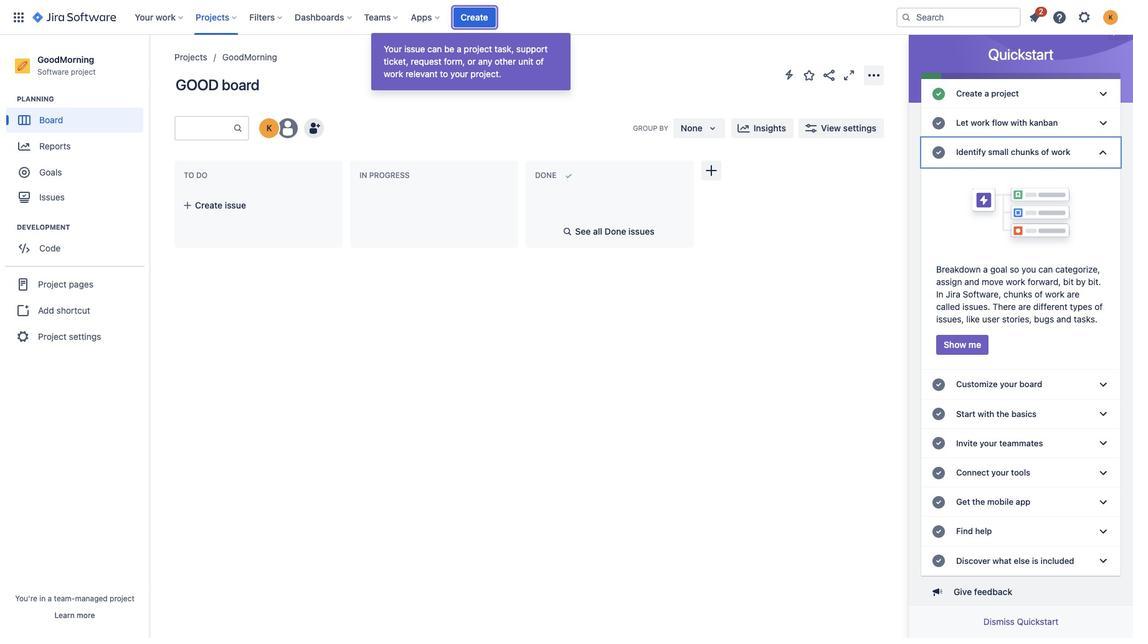 Task type: describe. For each thing, give the bounding box(es) containing it.
view settings button
[[799, 118, 884, 138]]

settings image
[[1077, 10, 1092, 25]]

0 horizontal spatial by
[[660, 124, 669, 132]]

relevant
[[406, 69, 438, 79]]

0 vertical spatial board
[[222, 76, 260, 93]]

star good board image
[[802, 68, 817, 83]]

basics
[[1012, 409, 1037, 419]]

to do
[[184, 171, 208, 180]]

projects link
[[174, 50, 207, 65]]

start with the basics button
[[922, 400, 1121, 429]]

view
[[821, 123, 841, 133]]

project pages link
[[5, 271, 145, 299]]

there
[[993, 302, 1016, 312]]

in progress
[[360, 171, 410, 180]]

view settings
[[821, 123, 877, 133]]

chunks inside dropdown button
[[1011, 147, 1039, 157]]

done inside 'link'
[[605, 226, 626, 237]]

work down kanban
[[1052, 147, 1071, 157]]

reports
[[39, 141, 71, 151]]

see all done issues
[[575, 226, 655, 237]]

move
[[982, 277, 1004, 287]]

chevron image inside find help dropdown button
[[1096, 525, 1111, 540]]

unit
[[518, 56, 534, 67]]

create a project
[[957, 88, 1019, 98]]

small
[[989, 147, 1009, 157]]

let work flow with kanban button
[[922, 109, 1121, 138]]

sidebar element
[[0, 35, 150, 639]]

none
[[681, 123, 703, 133]]

with inside start with the basics dropdown button
[[978, 409, 995, 419]]

breakdown
[[937, 264, 981, 275]]

group
[[633, 124, 658, 132]]

chevron image for invite your teammates
[[1096, 436, 1111, 451]]

jira
[[946, 289, 961, 300]]

Search this board text field
[[176, 117, 233, 140]]

ticket,
[[384, 56, 409, 67]]

0 horizontal spatial in
[[360, 171, 367, 180]]

included
[[1041, 556, 1075, 566]]

invite your teammates
[[957, 439, 1043, 448]]

checked image for invite
[[932, 436, 947, 451]]

forward,
[[1028, 277, 1061, 287]]

team-
[[54, 594, 75, 604]]

in
[[39, 594, 46, 604]]

issue for create
[[225, 200, 246, 211]]

learn more button
[[54, 611, 95, 621]]

teams
[[364, 12, 391, 22]]

work down so at top
[[1006, 277, 1026, 287]]

projects for projects popup button
[[196, 12, 230, 22]]

teams button
[[360, 7, 403, 27]]

goals link
[[6, 160, 143, 185]]

1 horizontal spatial are
[[1067, 289, 1080, 300]]

be
[[444, 44, 455, 54]]

get the mobile app button
[[922, 488, 1121, 517]]

dashboards button
[[291, 7, 357, 27]]

your issue can be a project task, support ticket, request form, or any other unit of work relevant to your project.
[[384, 44, 548, 79]]

your for customize
[[1000, 380, 1018, 390]]

goodmorning for goodmorning
[[222, 52, 277, 62]]

board inside customize your board dropdown button
[[1020, 380, 1043, 390]]

checked image for get
[[932, 495, 947, 510]]

can inside breakdown a goal so you can categorize, assign and move work forward, bit by bit. in jira software, chunks of work are called issues. there are different types of issues, like user stories, bugs and tasks.
[[1039, 264, 1053, 275]]

checked image for identify
[[932, 145, 947, 160]]

appswitcher icon image
[[11, 10, 26, 25]]

issues.
[[963, 302, 991, 312]]

your work
[[135, 12, 176, 22]]

projects for projects link
[[174, 52, 207, 62]]

add shortcut button
[[5, 299, 145, 324]]

find help button
[[922, 517, 1121, 547]]

search image
[[902, 12, 912, 22]]

connect
[[957, 468, 990, 478]]

dismiss quickstart link
[[984, 617, 1059, 628]]

chevron image for connect your tools
[[1096, 466, 1111, 481]]

let work flow with kanban
[[957, 118, 1058, 128]]

0 horizontal spatial and
[[965, 277, 980, 287]]

planning image
[[2, 92, 17, 107]]

goodmorning link
[[222, 50, 277, 65]]

pages
[[69, 279, 93, 290]]

chevron image for identify small chunks of work
[[1096, 145, 1111, 160]]

kanban
[[1030, 118, 1058, 128]]

a inside dropdown button
[[985, 88, 989, 98]]

development image
[[2, 220, 17, 235]]

checked image for start
[[932, 407, 947, 422]]

bit
[[1064, 277, 1074, 287]]

bugs
[[1035, 314, 1054, 325]]

automations menu button icon image
[[782, 67, 797, 82]]

progress
[[369, 171, 410, 180]]

create button
[[453, 7, 496, 27]]

stories,
[[1003, 314, 1032, 325]]

good
[[176, 76, 219, 93]]

breakdown a goal so you can categorize, assign and move work forward, bit by bit. in jira software, chunks of work are called issues. there are different types of issues, like user stories, bugs and tasks.
[[937, 264, 1103, 325]]

show me button
[[937, 335, 989, 355]]

start
[[957, 409, 976, 419]]

board link
[[6, 108, 143, 133]]

work right let
[[971, 118, 990, 128]]

reports link
[[6, 133, 143, 160]]

bit.
[[1089, 277, 1101, 287]]

work inside 'your issue can be a project task, support ticket, request form, or any other unit of work relevant to your project.'
[[384, 69, 403, 79]]

software,
[[963, 289, 1002, 300]]

give feedback button
[[925, 583, 1121, 602]]

discover what else is included button
[[922, 547, 1121, 576]]

in inside breakdown a goal so you can categorize, assign and move work forward, bit by bit. in jira software, chunks of work are called issues. there are different types of issues, like user stories, bugs and tasks.
[[937, 289, 944, 300]]

2
[[1039, 7, 1044, 16]]

checked image for create
[[932, 86, 947, 101]]

types
[[1070, 302, 1093, 312]]

project.
[[471, 69, 502, 79]]

project settings link
[[5, 324, 145, 351]]

create for create issue
[[195, 200, 222, 211]]

app
[[1016, 497, 1031, 507]]

create for create
[[461, 12, 488, 22]]

different
[[1034, 302, 1068, 312]]

project right managed
[[110, 594, 135, 604]]

flow
[[992, 118, 1009, 128]]

can inside 'your issue can be a project task, support ticket, request form, or any other unit of work relevant to your project.'
[[428, 44, 442, 54]]

your for your work
[[135, 12, 153, 22]]

feedback
[[975, 587, 1013, 597]]

settings for view settings
[[844, 123, 877, 133]]

enter full screen image
[[842, 68, 857, 83]]

do
[[196, 171, 208, 180]]

add shortcut
[[38, 305, 90, 316]]

chevron image for project
[[1096, 86, 1111, 101]]

insights
[[754, 123, 786, 133]]

help
[[976, 527, 992, 537]]

filters button
[[246, 7, 287, 27]]

checked image for find
[[932, 525, 947, 540]]

shortcut
[[56, 305, 90, 316]]

planning
[[17, 95, 54, 103]]

you're
[[15, 594, 37, 604]]

find
[[957, 527, 973, 537]]



Task type: vqa. For each thing, say whether or not it's contained in the screenshot.
GOAL "icon"
yes



Task type: locate. For each thing, give the bounding box(es) containing it.
get
[[957, 497, 970, 507]]

1 horizontal spatial goodmorning
[[222, 52, 277, 62]]

0 vertical spatial project
[[38, 279, 67, 290]]

0 vertical spatial your
[[135, 12, 153, 22]]

1 vertical spatial the
[[973, 497, 985, 507]]

any
[[478, 56, 492, 67]]

of down forward,
[[1035, 289, 1043, 300]]

checked image left create a project
[[932, 86, 947, 101]]

a
[[457, 44, 462, 54], [985, 88, 989, 98], [984, 264, 988, 275], [48, 594, 52, 604]]

your inside your work dropdown button
[[135, 12, 153, 22]]

your right invite
[[980, 439, 998, 448]]

me
[[969, 340, 982, 350]]

help image
[[1052, 10, 1067, 25]]

goodmorning
[[222, 52, 277, 62], [37, 54, 94, 65]]

1 vertical spatial chunks
[[1004, 289, 1033, 300]]

user
[[983, 314, 1000, 325]]

checked image left start
[[932, 407, 947, 422]]

banner
[[0, 0, 1133, 35]]

your profile and settings image
[[1104, 10, 1119, 25]]

checked image left get
[[932, 495, 947, 510]]

0 vertical spatial group
[[6, 94, 149, 214]]

checked image left invite
[[932, 436, 947, 451]]

settings inside sidebar element
[[69, 331, 101, 342]]

notifications image
[[1028, 10, 1043, 25]]

project up or
[[464, 44, 492, 54]]

development heading
[[17, 223, 149, 233]]

so
[[1010, 264, 1020, 275]]

and
[[965, 277, 980, 287], [1057, 314, 1072, 325]]

projects up good
[[174, 52, 207, 62]]

issues link
[[6, 185, 143, 210]]

chevron image for customize your board
[[1096, 378, 1111, 393]]

code group
[[6, 223, 149, 265]]

checked image left identify
[[932, 145, 947, 160]]

project up add
[[38, 279, 67, 290]]

Search field
[[897, 7, 1021, 27]]

goodmorning down filters
[[222, 52, 277, 62]]

1 chevron image from the top
[[1096, 86, 1111, 101]]

0 horizontal spatial settings
[[69, 331, 101, 342]]

checked image for connect
[[932, 466, 947, 481]]

chevron image inside invite your teammates dropdown button
[[1096, 436, 1111, 451]]

the
[[997, 409, 1010, 419], [973, 497, 985, 507]]

1 vertical spatial chevron image
[[1096, 407, 1111, 422]]

goals
[[39, 167, 62, 177]]

0 vertical spatial quickstart
[[989, 45, 1054, 63]]

in left progress
[[360, 171, 367, 180]]

group by
[[633, 124, 669, 132]]

customize your board button
[[922, 370, 1121, 400]]

1 horizontal spatial with
[[1011, 118, 1028, 128]]

quickstart down give feedback button
[[1017, 617, 1059, 628]]

view settings image
[[804, 121, 819, 136]]

4 checked image from the top
[[932, 495, 947, 510]]

goal
[[991, 264, 1008, 275]]

1 horizontal spatial your
[[384, 44, 402, 54]]

1 horizontal spatial settings
[[844, 123, 877, 133]]

issues
[[629, 226, 655, 237]]

1 vertical spatial project
[[38, 331, 67, 342]]

checked image for let
[[932, 116, 947, 131]]

2 checked image from the top
[[932, 145, 947, 160]]

see all done issues link
[[558, 224, 662, 239]]

goodmorning up the 'software'
[[37, 54, 94, 65]]

can left be
[[428, 44, 442, 54]]

work
[[156, 12, 176, 22], [384, 69, 403, 79], [971, 118, 990, 128], [1052, 147, 1071, 157], [1006, 277, 1026, 287], [1046, 289, 1065, 300]]

your for invite
[[980, 439, 998, 448]]

your inside 'your issue can be a project task, support ticket, request form, or any other unit of work relevant to your project.'
[[384, 44, 402, 54]]

more image
[[867, 68, 882, 83]]

checked image for customize
[[932, 378, 947, 393]]

by inside breakdown a goal so you can categorize, assign and move work forward, bit by bit. in jira software, chunks of work are called issues. there are different types of issues, like user stories, bugs and tasks.
[[1076, 277, 1086, 287]]

request
[[411, 56, 442, 67]]

1 vertical spatial by
[[1076, 277, 1086, 287]]

chunks right small
[[1011, 147, 1039, 157]]

1 vertical spatial settings
[[69, 331, 101, 342]]

primary element
[[7, 0, 887, 35]]

chunks
[[1011, 147, 1039, 157], [1004, 289, 1033, 300]]

0 horizontal spatial create
[[195, 200, 222, 211]]

1 horizontal spatial create
[[461, 12, 488, 22]]

identify small chunks of work
[[957, 147, 1071, 157]]

create up or
[[461, 12, 488, 22]]

chunks inside breakdown a goal so you can categorize, assign and move work forward, bit by bit. in jira software, chunks of work are called issues. there are different types of issues, like user stories, bugs and tasks.
[[1004, 289, 1033, 300]]

create inside button
[[461, 12, 488, 22]]

2 checked image from the top
[[932, 378, 947, 393]]

task,
[[495, 44, 514, 54]]

6 checked image from the top
[[932, 554, 947, 569]]

the right get
[[973, 497, 985, 507]]

3 chevron image from the top
[[1096, 525, 1111, 540]]

project inside create a project dropdown button
[[992, 88, 1019, 98]]

1 vertical spatial in
[[937, 289, 944, 300]]

0 vertical spatial are
[[1067, 289, 1080, 300]]

0 vertical spatial projects
[[196, 12, 230, 22]]

checked image inside get the mobile app dropdown button
[[932, 495, 947, 510]]

3 checked image from the top
[[932, 436, 947, 451]]

2 horizontal spatial create
[[957, 88, 983, 98]]

1 horizontal spatial issue
[[404, 44, 425, 54]]

0 horizontal spatial done
[[535, 171, 557, 180]]

chevron image for get the mobile app
[[1096, 495, 1111, 510]]

development
[[17, 223, 70, 231]]

sidebar navigation image
[[136, 50, 163, 75]]

mobile
[[988, 497, 1014, 507]]

chevron image for the
[[1096, 407, 1111, 422]]

checked image inside find help dropdown button
[[932, 525, 947, 540]]

categorize,
[[1056, 264, 1101, 275]]

0 vertical spatial the
[[997, 409, 1010, 419]]

project inside 'your issue can be a project task, support ticket, request form, or any other unit of work relevant to your project.'
[[464, 44, 492, 54]]

of inside 'your issue can be a project task, support ticket, request form, or any other unit of work relevant to your project.'
[[536, 56, 544, 67]]

checked image
[[932, 86, 947, 101], [932, 145, 947, 160], [932, 436, 947, 451], [932, 466, 947, 481], [932, 525, 947, 540], [932, 554, 947, 569]]

software
[[37, 67, 69, 77]]

your inside 'your issue can be a project task, support ticket, request form, or any other unit of work relevant to your project.'
[[451, 69, 468, 79]]

banner containing your work
[[0, 0, 1133, 35]]

by right "group"
[[660, 124, 669, 132]]

goodmorning for goodmorning software project
[[37, 54, 94, 65]]

1 vertical spatial can
[[1039, 264, 1053, 275]]

show
[[944, 340, 967, 350]]

or
[[468, 56, 476, 67]]

of down kanban
[[1042, 147, 1050, 157]]

you're in a team-managed project
[[15, 594, 135, 604]]

4 chevron image from the top
[[1096, 436, 1111, 451]]

issue for your
[[404, 44, 425, 54]]

4 checked image from the top
[[932, 466, 947, 481]]

and down different
[[1057, 314, 1072, 325]]

chevron image for discover what else is included
[[1096, 554, 1111, 569]]

5 chevron image from the top
[[1096, 466, 1111, 481]]

checked image left connect
[[932, 466, 947, 481]]

project up 'planning' heading
[[71, 67, 96, 77]]

0 horizontal spatial can
[[428, 44, 442, 54]]

a inside breakdown a goal so you can categorize, assign and move work forward, bit by bit. in jira software, chunks of work are called issues. there are different types of issues, like user stories, bugs and tasks.
[[984, 264, 988, 275]]

checked image left find
[[932, 525, 947, 540]]

a up let work flow with kanban
[[985, 88, 989, 98]]

checked image left let
[[932, 116, 947, 131]]

project for project settings
[[38, 331, 67, 342]]

0 vertical spatial chunks
[[1011, 147, 1039, 157]]

of right the types
[[1095, 302, 1103, 312]]

and up software,
[[965, 277, 980, 287]]

2 project from the top
[[38, 331, 67, 342]]

0 horizontal spatial issue
[[225, 200, 246, 211]]

2 vertical spatial chevron image
[[1096, 525, 1111, 540]]

issues
[[39, 192, 65, 202]]

chevron image inside create a project dropdown button
[[1096, 86, 1111, 101]]

checked image inside let work flow with kanban dropdown button
[[932, 116, 947, 131]]

create a project button
[[922, 79, 1121, 109]]

assign
[[937, 277, 962, 287]]

settings for project settings
[[69, 331, 101, 342]]

project inside project settings link
[[38, 331, 67, 342]]

1 vertical spatial create
[[957, 88, 983, 98]]

issue inside 'your issue can be a project task, support ticket, request form, or any other unit of work relevant to your project.'
[[404, 44, 425, 54]]

1 vertical spatial your
[[384, 44, 402, 54]]

chevron image inside customize your board dropdown button
[[1096, 378, 1111, 393]]

dismiss quickstart
[[984, 617, 1059, 628]]

settings right the view
[[844, 123, 877, 133]]

chevron image inside let work flow with kanban dropdown button
[[1096, 116, 1111, 131]]

your down form,
[[451, 69, 468, 79]]

work up projects link
[[156, 12, 176, 22]]

apps
[[411, 12, 432, 22]]

board up basics
[[1020, 380, 1043, 390]]

invite
[[957, 439, 978, 448]]

settings inside "button"
[[844, 123, 877, 133]]

progress bar
[[922, 73, 1121, 79]]

with inside let work flow with kanban dropdown button
[[1011, 118, 1028, 128]]

1 vertical spatial group
[[5, 266, 145, 355]]

minimize image
[[1111, 23, 1126, 38]]

filters
[[249, 12, 275, 22]]

customize your board
[[957, 380, 1043, 390]]

create inside dropdown button
[[957, 88, 983, 98]]

a right in
[[48, 594, 52, 604]]

create column image
[[704, 163, 719, 178]]

else
[[1014, 556, 1030, 566]]

quickstart down notifications icon
[[989, 45, 1054, 63]]

0 horizontal spatial goodmorning
[[37, 54, 94, 65]]

find help
[[957, 527, 992, 537]]

create for create a project
[[957, 88, 983, 98]]

more
[[77, 611, 95, 621]]

0 vertical spatial with
[[1011, 118, 1028, 128]]

3 checked image from the top
[[932, 407, 947, 422]]

work inside dropdown button
[[156, 12, 176, 22]]

start with the basics
[[957, 409, 1037, 419]]

0 horizontal spatial the
[[973, 497, 985, 507]]

your right customize at the right bottom of the page
[[1000, 380, 1018, 390]]

identify
[[957, 147, 986, 157]]

in left jira
[[937, 289, 944, 300]]

of inside dropdown button
[[1042, 147, 1050, 157]]

0 vertical spatial issue
[[404, 44, 425, 54]]

1 vertical spatial done
[[605, 226, 626, 237]]

planning heading
[[17, 94, 149, 104]]

1 project from the top
[[38, 279, 67, 290]]

0 horizontal spatial board
[[222, 76, 260, 93]]

your for connect
[[992, 468, 1009, 478]]

code link
[[6, 236, 143, 261]]

7 chevron image from the top
[[1096, 554, 1111, 569]]

0 vertical spatial in
[[360, 171, 367, 180]]

can up forward,
[[1039, 264, 1053, 275]]

your left tools
[[992, 468, 1009, 478]]

like
[[967, 314, 980, 325]]

with right start
[[978, 409, 995, 419]]

none button
[[674, 118, 725, 138]]

create issue button
[[178, 194, 340, 217]]

of right unit
[[536, 56, 544, 67]]

chevron image
[[1096, 86, 1111, 101], [1096, 407, 1111, 422], [1096, 525, 1111, 540]]

0 vertical spatial create
[[461, 12, 488, 22]]

project up let work flow with kanban
[[992, 88, 1019, 98]]

2 chevron image from the top
[[1096, 407, 1111, 422]]

2 chevron image from the top
[[1096, 145, 1111, 160]]

identify small chunks of work button
[[922, 138, 1121, 167]]

0 vertical spatial can
[[428, 44, 442, 54]]

learn more
[[54, 611, 95, 621]]

0 vertical spatial and
[[965, 277, 980, 287]]

1 vertical spatial are
[[1019, 302, 1031, 312]]

1 vertical spatial board
[[1020, 380, 1043, 390]]

1 vertical spatial quickstart
[[1017, 617, 1059, 628]]

work up different
[[1046, 289, 1065, 300]]

connect your tools
[[957, 468, 1031, 478]]

project down add
[[38, 331, 67, 342]]

1 checked image from the top
[[932, 116, 947, 131]]

done
[[535, 171, 557, 180], [605, 226, 626, 237]]

dismiss
[[984, 617, 1015, 628]]

1 vertical spatial and
[[1057, 314, 1072, 325]]

checked image left customize at the right bottom of the page
[[932, 378, 947, 393]]

the left basics
[[997, 409, 1010, 419]]

chevron image inside connect your tools dropdown button
[[1096, 466, 1111, 481]]

customize
[[957, 380, 998, 390]]

a right be
[[457, 44, 462, 54]]

0 vertical spatial by
[[660, 124, 669, 132]]

your up sidebar navigation image
[[135, 12, 153, 22]]

a inside 'your issue can be a project task, support ticket, request form, or any other unit of work relevant to your project.'
[[457, 44, 462, 54]]

other
[[495, 56, 516, 67]]

checked image inside start with the basics dropdown button
[[932, 407, 947, 422]]

chevron image inside identify small chunks of work dropdown button
[[1096, 145, 1111, 160]]

checked image inside customize your board dropdown button
[[932, 378, 947, 393]]

discover
[[957, 556, 991, 566]]

chevron image
[[1096, 116, 1111, 131], [1096, 145, 1111, 160], [1096, 378, 1111, 393], [1096, 436, 1111, 451], [1096, 466, 1111, 481], [1096, 495, 1111, 510], [1096, 554, 1111, 569]]

your up ticket,
[[384, 44, 402, 54]]

your
[[135, 12, 153, 22], [384, 44, 402, 54]]

are up stories,
[[1019, 302, 1031, 312]]

your inside dropdown button
[[1000, 380, 1018, 390]]

1 horizontal spatial by
[[1076, 277, 1086, 287]]

called
[[937, 302, 960, 312]]

is
[[1032, 556, 1039, 566]]

checked image inside create a project dropdown button
[[932, 86, 947, 101]]

0 horizontal spatial are
[[1019, 302, 1031, 312]]

1 chevron image from the top
[[1096, 116, 1111, 131]]

1 vertical spatial with
[[978, 409, 995, 419]]

1 checked image from the top
[[932, 86, 947, 101]]

issue inside button
[[225, 200, 246, 211]]

insights button
[[731, 118, 794, 138]]

are down bit
[[1067, 289, 1080, 300]]

projects inside popup button
[[196, 12, 230, 22]]

goal image
[[19, 167, 30, 178]]

3 chevron image from the top
[[1096, 378, 1111, 393]]

issues,
[[937, 314, 964, 325]]

chevron image for let work flow with kanban
[[1096, 116, 1111, 131]]

jira software image
[[32, 10, 116, 25], [32, 10, 116, 25]]

by right bit
[[1076, 277, 1086, 287]]

0 horizontal spatial with
[[978, 409, 995, 419]]

let
[[957, 118, 969, 128]]

1 horizontal spatial can
[[1039, 264, 1053, 275]]

group containing project pages
[[5, 266, 145, 355]]

1 horizontal spatial in
[[937, 289, 944, 300]]

project inside the goodmorning software project
[[71, 67, 96, 77]]

tasks.
[[1074, 314, 1098, 325]]

what
[[993, 556, 1012, 566]]

chevron image inside get the mobile app dropdown button
[[1096, 495, 1111, 510]]

chunks up there
[[1004, 289, 1033, 300]]

with right the flow
[[1011, 118, 1028, 128]]

goodmorning inside the goodmorning software project
[[37, 54, 94, 65]]

checked image left discover
[[932, 554, 947, 569]]

2 vertical spatial create
[[195, 200, 222, 211]]

5 checked image from the top
[[932, 525, 947, 540]]

chevron image inside discover what else is included dropdown button
[[1096, 554, 1111, 569]]

work down ticket,
[[384, 69, 403, 79]]

project inside 'project pages' link
[[38, 279, 67, 290]]

settings down add shortcut button
[[69, 331, 101, 342]]

see
[[575, 226, 591, 237]]

projects up projects link
[[196, 12, 230, 22]]

issue
[[404, 44, 425, 54], [225, 200, 246, 211]]

create up let
[[957, 88, 983, 98]]

group containing board
[[6, 94, 149, 214]]

1 vertical spatial issue
[[225, 200, 246, 211]]

1 horizontal spatial the
[[997, 409, 1010, 419]]

board down goodmorning "link"
[[222, 76, 260, 93]]

0 vertical spatial settings
[[844, 123, 877, 133]]

1 horizontal spatial board
[[1020, 380, 1043, 390]]

a left goal
[[984, 264, 988, 275]]

0 vertical spatial done
[[535, 171, 557, 180]]

0 horizontal spatial your
[[135, 12, 153, 22]]

create inside button
[[195, 200, 222, 211]]

add people image
[[307, 121, 322, 136]]

your for your issue can be a project task, support ticket, request form, or any other unit of work relevant to your project.
[[384, 44, 402, 54]]

1 horizontal spatial done
[[605, 226, 626, 237]]

checked image for discover
[[932, 554, 947, 569]]

projects button
[[192, 7, 242, 27]]

project for project pages
[[38, 279, 67, 290]]

goodmorning software project
[[37, 54, 96, 77]]

6 chevron image from the top
[[1096, 495, 1111, 510]]

0 vertical spatial chevron image
[[1096, 86, 1111, 101]]

create down do
[[195, 200, 222, 211]]

are
[[1067, 289, 1080, 300], [1019, 302, 1031, 312]]

group
[[6, 94, 149, 214], [5, 266, 145, 355]]

1 vertical spatial projects
[[174, 52, 207, 62]]

checked image
[[932, 116, 947, 131], [932, 378, 947, 393], [932, 407, 947, 422], [932, 495, 947, 510]]

invite your teammates button
[[922, 429, 1121, 459]]

1 horizontal spatial and
[[1057, 314, 1072, 325]]



